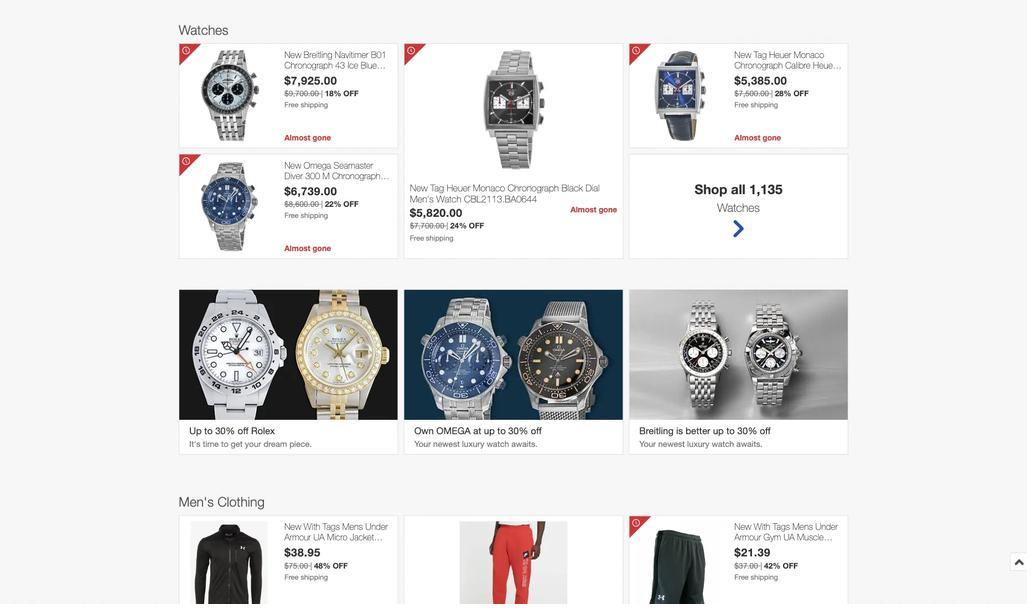 Task type: describe. For each thing, give the bounding box(es) containing it.
1 vertical spatial heuer
[[814, 60, 836, 70]]

new tag heuer monaco chronograph calibre heuer 02 men's watch cbl2111.fc6453
[[735, 49, 836, 92]]

off inside $6,739.00 $8,600.00 | 22% off free shipping
[[344, 200, 359, 209]]

breitling inside new breitling navitimer b01 chronograph 43 ice blue men's watch ab0138241c1a1
[[304, 49, 333, 60]]

$6,739.00
[[285, 185, 337, 198]]

chronograph inside new omega seamaster diver 300 m chronograph men's watch 210.30.44.51.03.001
[[332, 171, 381, 181]]

almost for $7,925.00
[[285, 133, 311, 142]]

heuer for cbl2111.fc6453
[[770, 49, 792, 60]]

almost gone for $7,925.00
[[285, 133, 331, 142]]

micro
[[327, 532, 348, 543]]

ua inside new with tags mens under armour gym ua muscle athletic logo heatgear shorts
[[784, 532, 795, 543]]

newest for omega
[[433, 439, 460, 449]]

$7,700.00
[[410, 221, 445, 230]]

shorts
[[735, 554, 759, 564]]

| for $38.95
[[310, 562, 312, 571]]

$8,600.00
[[285, 200, 319, 209]]

with for $38.95
[[304, 522, 320, 532]]

new with tags mens under armour gym ua muscle athletic logo heatgear shorts
[[735, 522, 839, 564]]

$7,925.00
[[285, 74, 337, 87]]

under for $21.39
[[816, 522, 839, 532]]

new omega seamaster diver 300 m chronograph men's watch 210.30.44.51.03.001 link
[[285, 160, 392, 202]]

your for breitling
[[640, 439, 656, 449]]

tag for cbl2111.fc6453
[[754, 49, 767, 60]]

free inside new tag heuer monaco chronograph black dial men's watch cbl2113.ba0644 $5,820.00 $7,700.00 | 24% off free shipping
[[410, 234, 424, 243]]

your for own
[[415, 439, 431, 449]]

track
[[354, 543, 373, 554]]

off inside own omega at up to 30% off your newest luxury watch awaits.
[[531, 426, 542, 437]]

shop all 1,135 watches
[[695, 181, 783, 214]]

muscle
[[798, 532, 824, 543]]

watches inside the shop all 1,135 watches
[[718, 200, 760, 214]]

almost for $6,739.00
[[285, 244, 311, 253]]

watch inside new tag heuer monaco chronograph calibre heuer 02 men's watch cbl2111.fc6453
[[772, 70, 796, 81]]

off inside $7,925.00 $9,700.00 | 18% off free shipping
[[344, 89, 359, 98]]

off inside new tag heuer monaco chronograph black dial men's watch cbl2113.ba0644 $5,820.00 $7,700.00 | 24% off free shipping
[[469, 221, 484, 230]]

gym
[[764, 532, 782, 543]]

own omega at up to 30% off your newest luxury watch awaits.
[[415, 426, 542, 449]]

newest for is
[[659, 439, 685, 449]]

armour for $21.39
[[735, 532, 762, 543]]

to up time
[[204, 426, 213, 437]]

men's left 'clothing'
[[179, 494, 214, 510]]

almost gone for $5,385.00
[[735, 133, 782, 142]]

is
[[677, 426, 683, 437]]

24%
[[451, 221, 467, 230]]

new with tags mens under armour gym ua muscle athletic logo heatgear shorts link
[[735, 522, 843, 564]]

off inside up to 30% off rolex it's time to get your dream piece.
[[238, 426, 249, 437]]

$5,385.00 $7,500.00 | 28% off free shipping
[[735, 74, 809, 109]]

new tag heuer monaco chronograph black dial men's watch cbl2113.ba0644 $5,820.00 $7,700.00 | 24% off free shipping
[[410, 182, 600, 243]]

02
[[735, 70, 745, 81]]

shop
[[695, 181, 728, 197]]

it's
[[189, 439, 201, 449]]

gone for $7,925.00
[[313, 133, 331, 142]]

shipping for $38.95
[[301, 573, 328, 582]]

armour for $38.95
[[285, 532, 311, 543]]

1,135
[[750, 181, 783, 197]]

dial
[[586, 182, 600, 193]]

clothing
[[218, 494, 265, 510]]

$9,700.00
[[285, 89, 319, 98]]

off inside $21.39 $37.00 | 42% off free shipping
[[783, 562, 799, 571]]

gone for $5,820.00
[[599, 205, 618, 214]]

luxury for at
[[462, 439, 485, 449]]

up for better
[[713, 426, 724, 437]]

omega
[[437, 426, 471, 437]]

free for $7,925.00
[[285, 101, 299, 109]]

off inside $38.95 $75.00 | 48% off free shipping
[[333, 562, 348, 571]]

tag for $5,820.00
[[431, 182, 444, 193]]

watch for at
[[487, 439, 509, 449]]

$38.95
[[285, 546, 321, 560]]

m
[[323, 171, 330, 181]]

300
[[305, 171, 320, 181]]

$5,820.00
[[410, 206, 463, 219]]

tags for $21.39
[[773, 522, 790, 532]]

new with tags mens under armour ua micro jacket sweatshirt full zip track link
[[285, 522, 392, 554]]

| for $21.39
[[761, 562, 763, 571]]

new tag heuer monaco chronograph black dial men's watch cbl2113.ba0644 link
[[410, 182, 618, 206]]

up
[[189, 426, 202, 437]]

sweatshirt
[[285, 543, 323, 554]]

chronograph for ab0138241c1a1
[[285, 60, 333, 70]]

new breitling navitimer b01 chronograph 43 ice blue men's watch ab0138241c1a1
[[285, 49, 387, 92]]

to left the get
[[221, 439, 229, 449]]

dream
[[264, 439, 287, 449]]

monaco for $5,820.00
[[473, 182, 505, 193]]

at
[[474, 426, 482, 437]]

free for $21.39
[[735, 573, 749, 582]]

breitling inside breitling is better up to 30% off your newest luxury watch awaits.
[[640, 426, 674, 437]]

b01
[[371, 49, 387, 60]]

watch inside new breitling navitimer b01 chronograph 43 ice blue men's watch ab0138241c1a1
[[310, 70, 333, 81]]

watch for better
[[712, 439, 735, 449]]

new with tags mens under armour ua micro jacket sweatshirt full zip track
[[285, 522, 388, 554]]

up to 30% off rolex it's time to get your dream piece.
[[189, 426, 312, 449]]

$7,925.00 $9,700.00 | 18% off free shipping
[[285, 74, 359, 109]]

tags for $38.95
[[323, 522, 340, 532]]

$37.00
[[735, 562, 759, 571]]

almost for $5,820.00
[[571, 205, 597, 214]]

calibre
[[786, 60, 811, 70]]

gone for $5,385.00
[[763, 133, 782, 142]]

omega
[[304, 160, 331, 170]]

blue
[[361, 60, 377, 70]]

210.30.44.51.03.001
[[285, 192, 366, 202]]

$75.00
[[285, 562, 308, 571]]

almost gone for $6,739.00
[[285, 244, 331, 253]]

shipping for $21.39
[[751, 573, 779, 582]]

almost gone for $5,820.00
[[571, 205, 618, 214]]

monaco for cbl2111.fc6453
[[794, 49, 825, 60]]

mens for $21.39
[[793, 522, 814, 532]]

| for $7,925.00
[[321, 89, 323, 98]]

18%
[[325, 89, 342, 98]]



Task type: locate. For each thing, give the bounding box(es) containing it.
men's inside new tag heuer monaco chronograph black dial men's watch cbl2113.ba0644 $5,820.00 $7,700.00 | 24% off free shipping
[[410, 193, 434, 205]]

zip
[[340, 543, 351, 554]]

|
[[321, 89, 323, 98], [772, 89, 773, 98], [321, 200, 323, 209], [447, 221, 448, 230], [310, 562, 312, 571], [761, 562, 763, 571]]

1 mens from the left
[[343, 522, 363, 532]]

armour up athletic at the right bottom of the page
[[735, 532, 762, 543]]

1 your from the left
[[415, 439, 431, 449]]

mens up jacket
[[343, 522, 363, 532]]

heuer
[[770, 49, 792, 60], [814, 60, 836, 70], [447, 182, 471, 193]]

shipping for $7,925.00
[[301, 101, 328, 109]]

tags inside new with tags mens under armour gym ua muscle athletic logo heatgear shorts
[[773, 522, 790, 532]]

time
[[203, 439, 219, 449]]

under
[[366, 522, 388, 532], [816, 522, 839, 532]]

new for $6,739.00
[[285, 160, 301, 170]]

cbl2111.fc6453
[[735, 81, 804, 92]]

new up athletic at the right bottom of the page
[[735, 522, 752, 532]]

ua left "micro" at the bottom of page
[[314, 532, 325, 543]]

chronograph inside new tag heuer monaco chronograph black dial men's watch cbl2113.ba0644 $5,820.00 $7,700.00 | 24% off free shipping
[[508, 182, 559, 193]]

gone down 22%
[[313, 244, 331, 253]]

better
[[686, 426, 711, 437]]

under up "muscle" at right
[[816, 522, 839, 532]]

newest down is
[[659, 439, 685, 449]]

breitling left is
[[640, 426, 674, 437]]

0 horizontal spatial awaits.
[[512, 439, 538, 449]]

2 newest from the left
[[659, 439, 685, 449]]

up
[[484, 426, 495, 437], [713, 426, 724, 437]]

off inside breitling is better up to 30% off your newest luxury watch awaits.
[[760, 426, 771, 437]]

1 horizontal spatial mens
[[793, 522, 814, 532]]

almost gone down $7,500.00 at the right top
[[735, 133, 782, 142]]

1 horizontal spatial tag
[[754, 49, 767, 60]]

0 horizontal spatial under
[[366, 522, 388, 532]]

0 horizontal spatial armour
[[285, 532, 311, 543]]

breitling
[[304, 49, 333, 60], [640, 426, 674, 437]]

30% for own
[[509, 426, 529, 437]]

$21.39
[[735, 546, 771, 560]]

1 horizontal spatial newest
[[659, 439, 685, 449]]

monaco up calibre
[[794, 49, 825, 60]]

2 up from the left
[[713, 426, 724, 437]]

new
[[285, 49, 301, 60], [735, 49, 752, 60], [285, 160, 301, 170], [410, 182, 428, 193], [285, 522, 301, 532], [735, 522, 752, 532]]

full
[[326, 543, 337, 554]]

48%
[[314, 562, 331, 571]]

1 horizontal spatial awaits.
[[737, 439, 763, 449]]

chronograph inside new breitling navitimer b01 chronograph 43 ice blue men's watch ab0138241c1a1
[[285, 60, 333, 70]]

new inside new breitling navitimer b01 chronograph 43 ice blue men's watch ab0138241c1a1
[[285, 49, 301, 60]]

3 30% from the left
[[738, 426, 758, 437]]

new breitling navitimer b01 chronograph 43 ice blue men's watch ab0138241c1a1 link
[[285, 49, 392, 92]]

shipping inside $5,385.00 $7,500.00 | 28% off free shipping
[[751, 101, 779, 109]]

1 ua from the left
[[314, 532, 325, 543]]

1 under from the left
[[366, 522, 388, 532]]

chronograph up cbl2113.ba0644 on the top of page
[[508, 182, 559, 193]]

42%
[[765, 562, 781, 571]]

1 horizontal spatial ua
[[784, 532, 795, 543]]

| inside $5,385.00 $7,500.00 | 28% off free shipping
[[772, 89, 773, 98]]

30% inside breitling is better up to 30% off your newest luxury watch awaits.
[[738, 426, 758, 437]]

2 under from the left
[[816, 522, 839, 532]]

1 horizontal spatial your
[[640, 439, 656, 449]]

0 horizontal spatial mens
[[343, 522, 363, 532]]

under inside new with tags mens under armour gym ua muscle athletic logo heatgear shorts
[[816, 522, 839, 532]]

new inside new with tags mens under armour ua micro jacket sweatshirt full zip track
[[285, 522, 301, 532]]

shipping for $6,739.00
[[301, 211, 328, 220]]

free
[[285, 101, 299, 109], [735, 101, 749, 109], [285, 211, 299, 220], [410, 234, 424, 243], [285, 573, 299, 582], [735, 573, 749, 582]]

1 watch from the left
[[487, 439, 509, 449]]

black
[[562, 182, 583, 193]]

new up the sweatshirt
[[285, 522, 301, 532]]

mens inside new with tags mens under armour ua micro jacket sweatshirt full zip track
[[343, 522, 363, 532]]

tags up "micro" at the bottom of page
[[323, 522, 340, 532]]

ua
[[314, 532, 325, 543], [784, 532, 795, 543]]

2 mens from the left
[[793, 522, 814, 532]]

monaco
[[794, 49, 825, 60], [473, 182, 505, 193]]

0 vertical spatial breitling
[[304, 49, 333, 60]]

1 armour from the left
[[285, 532, 311, 543]]

heatgear
[[785, 543, 820, 554]]

0 horizontal spatial tags
[[323, 522, 340, 532]]

chronograph for $5,820.00
[[508, 182, 559, 193]]

gone up omega
[[313, 133, 331, 142]]

almost gone down "$8,600.00"
[[285, 244, 331, 253]]

1 awaits. from the left
[[512, 439, 538, 449]]

1 horizontal spatial tags
[[773, 522, 790, 532]]

shipping down $7,500.00 at the right top
[[751, 101, 779, 109]]

0 horizontal spatial tag
[[431, 182, 444, 193]]

free for $5,385.00
[[735, 101, 749, 109]]

2 your from the left
[[640, 439, 656, 449]]

new inside new tag heuer monaco chronograph calibre heuer 02 men's watch cbl2111.fc6453
[[735, 49, 752, 60]]

almost down "$8,600.00"
[[285, 244, 311, 253]]

to inside own omega at up to 30% off your newest luxury watch awaits.
[[498, 426, 506, 437]]

| left the 28%
[[772, 89, 773, 98]]

1 30% from the left
[[215, 426, 235, 437]]

luxury
[[462, 439, 485, 449], [688, 439, 710, 449]]

almost up omega
[[285, 133, 311, 142]]

chronograph for cbl2111.fc6453
[[735, 60, 783, 70]]

0 horizontal spatial with
[[304, 522, 320, 532]]

0 horizontal spatial luxury
[[462, 439, 485, 449]]

22%
[[325, 200, 342, 209]]

luxury for better
[[688, 439, 710, 449]]

free for $38.95
[[285, 573, 299, 582]]

0 horizontal spatial watches
[[179, 22, 229, 37]]

mens for $38.95
[[343, 522, 363, 532]]

chronograph inside new tag heuer monaco chronograph calibre heuer 02 men's watch cbl2111.fc6453
[[735, 60, 783, 70]]

up for at
[[484, 426, 495, 437]]

men's up the cbl2111.fc6453
[[747, 70, 770, 81]]

tags inside new with tags mens under armour ua micro jacket sweatshirt full zip track
[[323, 522, 340, 532]]

luxury down better at the bottom of page
[[688, 439, 710, 449]]

gone
[[313, 133, 331, 142], [763, 133, 782, 142], [599, 205, 618, 214], [313, 244, 331, 253]]

| for $5,385.00
[[772, 89, 773, 98]]

with inside new with tags mens under armour ua micro jacket sweatshirt full zip track
[[304, 522, 320, 532]]

shipping inside new tag heuer monaco chronograph black dial men's watch cbl2113.ba0644 $5,820.00 $7,700.00 | 24% off free shipping
[[426, 234, 454, 243]]

30% inside own omega at up to 30% off your newest luxury watch awaits.
[[509, 426, 529, 437]]

watch up 210.30.44.51.03.001
[[310, 181, 333, 192]]

almost
[[285, 133, 311, 142], [735, 133, 761, 142], [571, 205, 597, 214], [285, 244, 311, 253]]

2 awaits. from the left
[[737, 439, 763, 449]]

heuer for $5,820.00
[[447, 182, 471, 193]]

with up gym
[[754, 522, 771, 532]]

new tag heuer monaco chronograph calibre heuer 02 men's watch cbl2111.fc6453 link
[[735, 49, 843, 92]]

to right better at the bottom of page
[[727, 426, 735, 437]]

new up diver
[[285, 160, 301, 170]]

mens up "muscle" at right
[[793, 522, 814, 532]]

free inside $6,739.00 $8,600.00 | 22% off free shipping
[[285, 211, 299, 220]]

your inside own omega at up to 30% off your newest luxury watch awaits.
[[415, 439, 431, 449]]

mens inside new with tags mens under armour gym ua muscle athletic logo heatgear shorts
[[793, 522, 814, 532]]

men's down diver
[[285, 181, 307, 192]]

free down $7,500.00 at the right top
[[735, 101, 749, 109]]

men's up $5,820.00
[[410, 193, 434, 205]]

newest inside own omega at up to 30% off your newest luxury watch awaits.
[[433, 439, 460, 449]]

0 horizontal spatial ua
[[314, 532, 325, 543]]

1 newest from the left
[[433, 439, 460, 449]]

1 horizontal spatial watches
[[718, 200, 760, 214]]

logo
[[764, 543, 783, 554]]

up right at on the bottom
[[484, 426, 495, 437]]

1 horizontal spatial under
[[816, 522, 839, 532]]

| inside $7,925.00 $9,700.00 | 18% off free shipping
[[321, 89, 323, 98]]

shipping inside $21.39 $37.00 | 42% off free shipping
[[751, 573, 779, 582]]

your
[[245, 439, 261, 449]]

luxury inside breitling is better up to 30% off your newest luxury watch awaits.
[[688, 439, 710, 449]]

2 horizontal spatial heuer
[[814, 60, 836, 70]]

2 tags from the left
[[773, 522, 790, 532]]

gone down dial
[[599, 205, 618, 214]]

tag inside new tag heuer monaco chronograph black dial men's watch cbl2113.ba0644 $5,820.00 $7,700.00 | 24% off free shipping
[[431, 182, 444, 193]]

armour
[[285, 532, 311, 543], [735, 532, 762, 543]]

watch inside breitling is better up to 30% off your newest luxury watch awaits.
[[712, 439, 735, 449]]

shipping down $7,700.00
[[426, 234, 454, 243]]

new omega seamaster diver 300 m chronograph men's watch 210.30.44.51.03.001
[[285, 160, 381, 202]]

shipping down 48%
[[301, 573, 328, 582]]

seamaster
[[334, 160, 373, 170]]

under inside new with tags mens under armour ua micro jacket sweatshirt full zip track
[[366, 522, 388, 532]]

0 vertical spatial monaco
[[794, 49, 825, 60]]

navitimer
[[335, 49, 369, 60]]

1 horizontal spatial monaco
[[794, 49, 825, 60]]

monaco up cbl2113.ba0644 on the top of page
[[473, 182, 505, 193]]

free inside $38.95 $75.00 | 48% off free shipping
[[285, 573, 299, 582]]

up inside own omega at up to 30% off your newest luxury watch awaits.
[[484, 426, 495, 437]]

1 vertical spatial tag
[[431, 182, 444, 193]]

to right at on the bottom
[[498, 426, 506, 437]]

free for $6,739.00
[[285, 211, 299, 220]]

1 horizontal spatial armour
[[735, 532, 762, 543]]

awaits. inside own omega at up to 30% off your newest luxury watch awaits.
[[512, 439, 538, 449]]

awaits. for breitling is better up to 30% off
[[737, 439, 763, 449]]

watch
[[310, 70, 333, 81], [772, 70, 796, 81], [310, 181, 333, 192], [437, 193, 462, 205]]

0 horizontal spatial 30%
[[215, 426, 235, 437]]

luxury inside own omega at up to 30% off your newest luxury watch awaits.
[[462, 439, 485, 449]]

monaco inside new tag heuer monaco chronograph black dial men's watch cbl2113.ba0644 $5,820.00 $7,700.00 | 24% off free shipping
[[473, 182, 505, 193]]

men's inside new breitling navitimer b01 chronograph 43 ice blue men's watch ab0138241c1a1
[[285, 70, 307, 81]]

newest
[[433, 439, 460, 449], [659, 439, 685, 449]]

new for $38.95
[[285, 522, 301, 532]]

0 horizontal spatial newest
[[433, 439, 460, 449]]

with inside new with tags mens under armour gym ua muscle athletic logo heatgear shorts
[[754, 522, 771, 532]]

awaits. inside breitling is better up to 30% off your newest luxury watch awaits.
[[737, 439, 763, 449]]

2 vertical spatial heuer
[[447, 182, 471, 193]]

| left 48%
[[310, 562, 312, 571]]

all
[[732, 181, 746, 197]]

armour inside new with tags mens under armour ua micro jacket sweatshirt full zip track
[[285, 532, 311, 543]]

new inside new omega seamaster diver 300 m chronograph men's watch 210.30.44.51.03.001
[[285, 160, 301, 170]]

| inside $21.39 $37.00 | 42% off free shipping
[[761, 562, 763, 571]]

2 horizontal spatial 30%
[[738, 426, 758, 437]]

$21.39 $37.00 | 42% off free shipping
[[735, 546, 799, 582]]

0 vertical spatial heuer
[[770, 49, 792, 60]]

mens
[[343, 522, 363, 532], [793, 522, 814, 532]]

tags up gym
[[773, 522, 790, 532]]

1 vertical spatial monaco
[[473, 182, 505, 193]]

0 horizontal spatial monaco
[[473, 182, 505, 193]]

breitling is better up to 30% off your newest luxury watch awaits.
[[640, 426, 771, 449]]

30% inside up to 30% off rolex it's time to get your dream piece.
[[215, 426, 235, 437]]

newest inside breitling is better up to 30% off your newest luxury watch awaits.
[[659, 439, 685, 449]]

| inside new tag heuer monaco chronograph black dial men's watch cbl2113.ba0644 $5,820.00 $7,700.00 | 24% off free shipping
[[447, 221, 448, 230]]

watch inside new tag heuer monaco chronograph black dial men's watch cbl2113.ba0644 $5,820.00 $7,700.00 | 24% off free shipping
[[437, 193, 462, 205]]

shipping down 42% at the right of page
[[751, 573, 779, 582]]

new up $5,820.00
[[410, 182, 428, 193]]

with up the sweatshirt
[[304, 522, 320, 532]]

new inside new with tags mens under armour gym ua muscle athletic logo heatgear shorts
[[735, 522, 752, 532]]

43
[[335, 60, 345, 70]]

heuer right calibre
[[814, 60, 836, 70]]

| for $6,739.00
[[321, 200, 323, 209]]

0 horizontal spatial up
[[484, 426, 495, 437]]

30% right at on the bottom
[[509, 426, 529, 437]]

men's inside new omega seamaster diver 300 m chronograph men's watch 210.30.44.51.03.001
[[285, 181, 307, 192]]

to inside breitling is better up to 30% off your newest luxury watch awaits.
[[727, 426, 735, 437]]

your inside breitling is better up to 30% off your newest luxury watch awaits.
[[640, 439, 656, 449]]

28%
[[776, 89, 792, 98]]

watches
[[179, 22, 229, 37], [718, 200, 760, 214]]

ua right gym
[[784, 532, 795, 543]]

chronograph down seamaster
[[332, 171, 381, 181]]

| left 22%
[[321, 200, 323, 209]]

chronograph up $5,385.00
[[735, 60, 783, 70]]

own
[[415, 426, 434, 437]]

shipping inside $6,739.00 $8,600.00 | 22% off free shipping
[[301, 211, 328, 220]]

1 vertical spatial breitling
[[640, 426, 674, 437]]

with for $21.39
[[754, 522, 771, 532]]

men's up the $9,700.00
[[285, 70, 307, 81]]

2 with from the left
[[754, 522, 771, 532]]

2 armour from the left
[[735, 532, 762, 543]]

watch up $5,820.00
[[437, 193, 462, 205]]

off
[[344, 89, 359, 98], [794, 89, 809, 98], [344, 200, 359, 209], [469, 221, 484, 230], [238, 426, 249, 437], [531, 426, 542, 437], [760, 426, 771, 437], [333, 562, 348, 571], [783, 562, 799, 571]]

chronograph up $7,925.00
[[285, 60, 333, 70]]

30% up the get
[[215, 426, 235, 437]]

almost down dial
[[571, 205, 597, 214]]

| left 24%
[[447, 221, 448, 230]]

0 horizontal spatial watch
[[487, 439, 509, 449]]

1 horizontal spatial with
[[754, 522, 771, 532]]

heuer up calibre
[[770, 49, 792, 60]]

ab0138241c1a1
[[285, 81, 351, 92]]

almost gone up omega
[[285, 133, 331, 142]]

tag up $5,820.00
[[431, 182, 444, 193]]

under for $38.95
[[366, 522, 388, 532]]

athletic
[[735, 543, 762, 554]]

ice
[[348, 60, 358, 70]]

$7,500.00
[[735, 89, 769, 98]]

new for $21.39
[[735, 522, 752, 532]]

free down $7,700.00
[[410, 234, 424, 243]]

men's clothing
[[179, 494, 265, 510]]

| left 18%
[[321, 89, 323, 98]]

0 horizontal spatial your
[[415, 439, 431, 449]]

new inside new tag heuer monaco chronograph black dial men's watch cbl2113.ba0644 $5,820.00 $7,700.00 | 24% off free shipping
[[410, 182, 428, 193]]

get
[[231, 439, 243, 449]]

newest down omega
[[433, 439, 460, 449]]

new for $5,385.00
[[735, 49, 752, 60]]

diver
[[285, 171, 303, 181]]

breitling up $7,925.00
[[304, 49, 333, 60]]

almost down $7,500.00 at the right top
[[735, 133, 761, 142]]

2 luxury from the left
[[688, 439, 710, 449]]

| left 42% at the right of page
[[761, 562, 763, 571]]

30%
[[215, 426, 235, 437], [509, 426, 529, 437], [738, 426, 758, 437]]

tag inside new tag heuer monaco chronograph calibre heuer 02 men's watch cbl2111.fc6453
[[754, 49, 767, 60]]

1 horizontal spatial breitling
[[640, 426, 674, 437]]

1 horizontal spatial 30%
[[509, 426, 529, 437]]

shipping down the $9,700.00
[[301, 101, 328, 109]]

men's
[[285, 70, 307, 81], [747, 70, 770, 81], [285, 181, 307, 192], [410, 193, 434, 205], [179, 494, 214, 510]]

new up $7,925.00
[[285, 49, 301, 60]]

0 vertical spatial tag
[[754, 49, 767, 60]]

shipping inside $7,925.00 $9,700.00 | 18% off free shipping
[[301, 101, 328, 109]]

tag up $5,385.00
[[754, 49, 767, 60]]

1 horizontal spatial luxury
[[688, 439, 710, 449]]

1 vertical spatial watches
[[718, 200, 760, 214]]

luxury down at on the bottom
[[462, 439, 485, 449]]

under up jacket
[[366, 522, 388, 532]]

up inside breitling is better up to 30% off your newest luxury watch awaits.
[[713, 426, 724, 437]]

1 up from the left
[[484, 426, 495, 437]]

off inside $5,385.00 $7,500.00 | 28% off free shipping
[[794, 89, 809, 98]]

watch up the 28%
[[772, 70, 796, 81]]

men's inside new tag heuer monaco chronograph calibre heuer 02 men's watch cbl2111.fc6453
[[747, 70, 770, 81]]

1 horizontal spatial watch
[[712, 439, 735, 449]]

to
[[204, 426, 213, 437], [498, 426, 506, 437], [727, 426, 735, 437], [221, 439, 229, 449]]

monaco inside new tag heuer monaco chronograph calibre heuer 02 men's watch cbl2111.fc6453
[[794, 49, 825, 60]]

watch inside new omega seamaster diver 300 m chronograph men's watch 210.30.44.51.03.001
[[310, 181, 333, 192]]

1 with from the left
[[304, 522, 320, 532]]

tag
[[754, 49, 767, 60], [431, 182, 444, 193]]

cbl2113.ba0644
[[464, 193, 538, 205]]

almost gone down dial
[[571, 205, 618, 214]]

0 horizontal spatial breitling
[[304, 49, 333, 60]]

chronograph
[[285, 60, 333, 70], [735, 60, 783, 70], [332, 171, 381, 181], [508, 182, 559, 193]]

1 horizontal spatial heuer
[[770, 49, 792, 60]]

30% for breitling
[[738, 426, 758, 437]]

shipping down "$8,600.00"
[[301, 211, 328, 220]]

armour inside new with tags mens under armour gym ua muscle athletic logo heatgear shorts
[[735, 532, 762, 543]]

$38.95 $75.00 | 48% off free shipping
[[285, 546, 348, 582]]

free inside $21.39 $37.00 | 42% off free shipping
[[735, 573, 749, 582]]

30% right better at the bottom of page
[[738, 426, 758, 437]]

gone down the 28%
[[763, 133, 782, 142]]

2 30% from the left
[[509, 426, 529, 437]]

free inside $5,385.00 $7,500.00 | 28% off free shipping
[[735, 101, 749, 109]]

1 horizontal spatial up
[[713, 426, 724, 437]]

awaits. for own omega at up to 30% off
[[512, 439, 538, 449]]

| inside $38.95 $75.00 | 48% off free shipping
[[310, 562, 312, 571]]

$5,385.00
[[735, 74, 788, 87]]

| inside $6,739.00 $8,600.00 | 22% off free shipping
[[321, 200, 323, 209]]

shipping for $5,385.00
[[751, 101, 779, 109]]

$6,739.00 $8,600.00 | 22% off free shipping
[[285, 185, 359, 220]]

rolex
[[251, 426, 275, 437]]

watch inside own omega at up to 30% off your newest luxury watch awaits.
[[487, 439, 509, 449]]

almost for $5,385.00
[[735, 133, 761, 142]]

armour up the sweatshirt
[[285, 532, 311, 543]]

free down "$8,600.00"
[[285, 211, 299, 220]]

watch
[[487, 439, 509, 449], [712, 439, 735, 449]]

new up 02
[[735, 49, 752, 60]]

piece.
[[290, 439, 312, 449]]

almost gone
[[285, 133, 331, 142], [735, 133, 782, 142], [571, 205, 618, 214], [285, 244, 331, 253]]

free down $37.00
[[735, 573, 749, 582]]

jacket
[[350, 532, 374, 543]]

watch up ab0138241c1a1
[[310, 70, 333, 81]]

heuer inside new tag heuer monaco chronograph black dial men's watch cbl2113.ba0644 $5,820.00 $7,700.00 | 24% off free shipping
[[447, 182, 471, 193]]

2 ua from the left
[[784, 532, 795, 543]]

up right better at the bottom of page
[[713, 426, 724, 437]]

free down $75.00
[[285, 573, 299, 582]]

ua inside new with tags mens under armour ua micro jacket sweatshirt full zip track
[[314, 532, 325, 543]]

heuer up $5,820.00
[[447, 182, 471, 193]]

0 vertical spatial watches
[[179, 22, 229, 37]]

free inside $7,925.00 $9,700.00 | 18% off free shipping
[[285, 101, 299, 109]]

new for $7,925.00
[[285, 49, 301, 60]]

1 luxury from the left
[[462, 439, 485, 449]]

2 watch from the left
[[712, 439, 735, 449]]

1 tags from the left
[[323, 522, 340, 532]]

gone for $6,739.00
[[313, 244, 331, 253]]

shipping inside $38.95 $75.00 | 48% off free shipping
[[301, 573, 328, 582]]

0 horizontal spatial heuer
[[447, 182, 471, 193]]

free down the $9,700.00
[[285, 101, 299, 109]]



Task type: vqa. For each thing, say whether or not it's contained in the screenshot.
Feedback to the bottom
no



